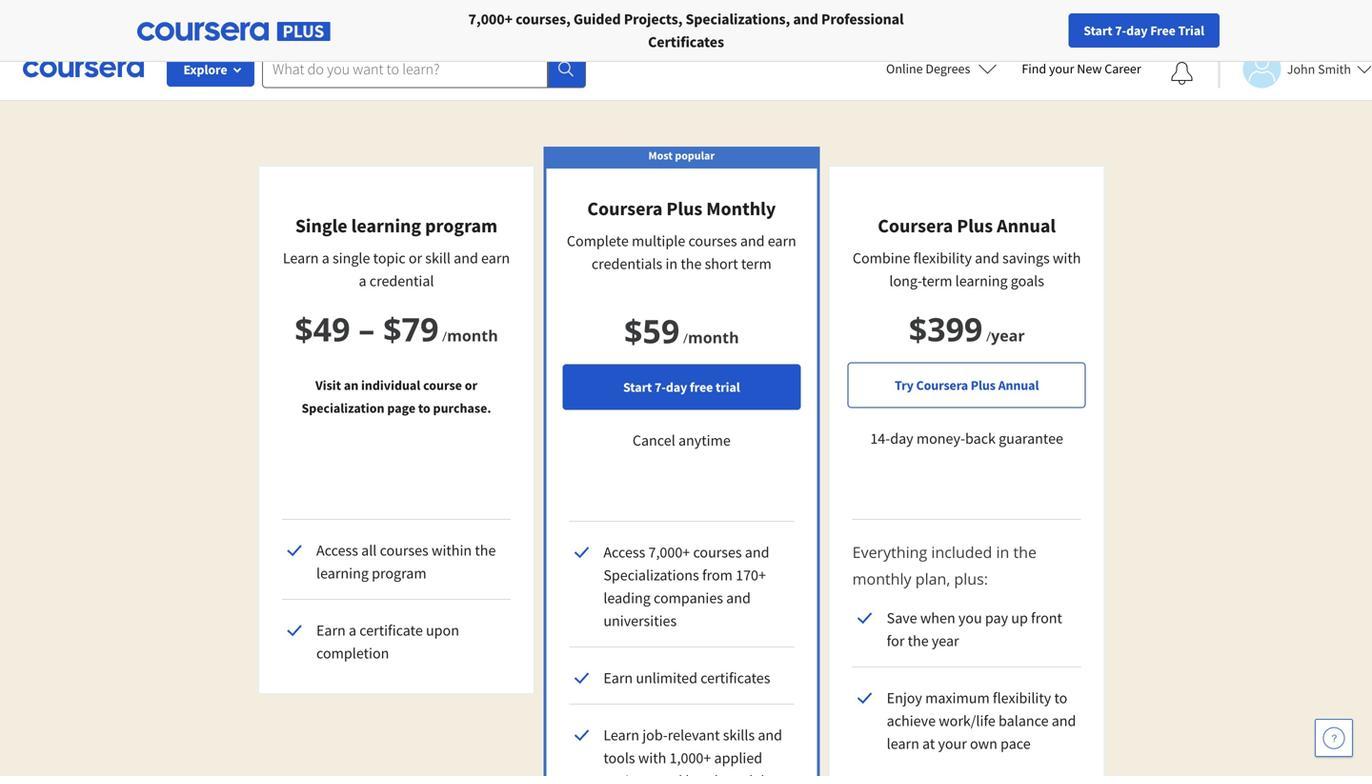 Task type: describe. For each thing, give the bounding box(es) containing it.
a for certificate
[[349, 621, 356, 640]]

coursera inside button
[[916, 377, 968, 394]]

back
[[965, 429, 996, 448]]

courses for multiple
[[688, 232, 737, 251]]

program inside 'access all courses within the learning program'
[[372, 564, 427, 583]]

cancel
[[633, 431, 675, 450]]

goals for career
[[956, 37, 1031, 78]]

credential
[[370, 272, 434, 291]]

7,000+ inside access 7,000+ courses and specializations from 170+ leading companies and universities
[[648, 543, 690, 562]]

in inside complete multiple courses and earn credentials in the short term
[[666, 254, 678, 273]]

complete
[[567, 232, 629, 251]]

start 7-day free trial
[[623, 379, 740, 396]]

online degrees button
[[871, 48, 1012, 90]]

course
[[423, 377, 462, 394]]

What do you want to learn? text field
[[262, 50, 548, 88]]

for for businesses
[[158, 10, 178, 29]]

2 vertical spatial day
[[890, 429, 914, 448]]

projects
[[604, 772, 655, 777]]

and right skills
[[758, 726, 782, 745]]

savings
[[1003, 249, 1050, 268]]

certificates
[[701, 669, 770, 688]]

start 7-day free trial button
[[563, 365, 801, 410]]

popular
[[675, 148, 715, 163]]

skill
[[425, 249, 451, 268]]

single learning program
[[295, 214, 498, 238]]

right
[[664, 37, 733, 78]]

skills
[[723, 726, 755, 745]]

–
[[359, 307, 375, 351]]

and inside complete multiple courses and earn credentials in the short term
[[740, 232, 765, 251]]

visit
[[315, 377, 341, 394]]

when
[[920, 609, 956, 628]]

day for free
[[666, 379, 687, 396]]

7,000+ courses, guided projects, specializations, and professional certificates
[[468, 10, 904, 51]]

the down governments
[[452, 37, 499, 78]]

in inside everything included in the monthly plan, plus:
[[996, 542, 1010, 563]]

0 vertical spatial for
[[740, 37, 781, 78]]

at
[[922, 735, 935, 754]]

from
[[702, 566, 733, 585]]

hands-
[[686, 772, 730, 777]]

save
[[887, 609, 917, 628]]

learn a single topic or skill and earn a credential
[[283, 249, 510, 291]]

front
[[1031, 609, 1063, 628]]

free
[[690, 379, 713, 396]]

learning inside 'access all courses within the learning program'
[[316, 564, 369, 583]]

governments link
[[404, 0, 529, 38]]

up
[[1011, 609, 1028, 628]]

month inside the $49 – $79 / month
[[447, 325, 498, 346]]

new
[[1077, 60, 1102, 77]]

flexibility inside enjoy maximum flexibility to achieve work/life balance and learn at your own pace
[[993, 689, 1051, 708]]

trial
[[1178, 22, 1205, 39]]

with inside learn job-relevant skills and tools with 1,000+ applied projects and hands-on la
[[638, 749, 666, 768]]

coursera for $399
[[878, 214, 953, 238]]

certificates
[[648, 32, 724, 51]]

single
[[295, 214, 348, 238]]

the inside everything included in the monthly plan, plus:
[[1013, 542, 1037, 563]]

try
[[895, 377, 914, 394]]

earn inside complete multiple courses and earn credentials in the short term
[[768, 232, 796, 251]]

save  when you pay up front for the year
[[887, 609, 1063, 651]]

governments
[[432, 10, 521, 29]]

specializations,
[[686, 10, 790, 29]]

the inside 'access all courses within the learning program'
[[475, 541, 496, 560]]

on
[[730, 772, 746, 777]]

most popular
[[649, 148, 715, 163]]

maximum
[[925, 689, 990, 708]]

try coursera plus annual button
[[848, 363, 1086, 408]]

individual
[[361, 377, 421, 394]]

pay
[[985, 609, 1008, 628]]

$59
[[624, 309, 680, 353]]

month inside $59 / month
[[688, 327, 739, 348]]

learn
[[887, 735, 919, 754]]

leading
[[604, 589, 651, 608]]

to inside enjoy maximum flexibility to achieve work/life balance and learn at your own pace
[[1054, 689, 1068, 708]]

earn unlimited certificates
[[604, 669, 770, 688]]

you
[[959, 609, 982, 628]]

14-day money-back guarantee
[[870, 429, 1063, 448]]

upon
[[426, 621, 459, 640]]

monthly
[[706, 197, 776, 221]]

for businesses
[[158, 10, 252, 29]]

year inside $399 / year
[[991, 325, 1025, 346]]

$49
[[295, 307, 350, 351]]

coursera plus annual
[[878, 214, 1056, 238]]

and inside combine flexibility and savings with long-term learning goals
[[975, 249, 999, 268]]

professional
[[821, 10, 904, 29]]

the inside 'save  when you pay up front for the year'
[[908, 632, 929, 651]]

start 7-day free trial
[[1084, 22, 1205, 39]]

170+
[[736, 566, 766, 585]]

$399
[[909, 307, 983, 351]]

coursera plus monthly
[[587, 197, 776, 221]]

page
[[387, 400, 416, 417]]

with inside combine flexibility and savings with long-term learning goals
[[1053, 249, 1081, 268]]

7- for free
[[1115, 22, 1126, 39]]

combine flexibility and savings with long-term learning goals
[[853, 249, 1081, 291]]

universities
[[604, 612, 677, 631]]

cancel anytime
[[633, 431, 731, 450]]

everything
[[853, 542, 927, 563]]

courses for 7,000+
[[693, 543, 742, 562]]

year inside 'save  when you pay up front for the year'
[[932, 632, 959, 651]]

complete multiple courses and earn credentials in the short term
[[567, 232, 796, 273]]

banner navigation
[[15, 0, 536, 38]]

to inside visit an individual course or specialization page to purchase.
[[418, 400, 431, 417]]

$399 / year
[[909, 307, 1025, 351]]

access 7,000+ courses and specializations from 170+ leading companies and universities
[[604, 543, 770, 631]]

coursera image
[[23, 54, 144, 84]]

combine
[[853, 249, 910, 268]]

and down 1,000+
[[658, 772, 682, 777]]

for universities
[[282, 10, 381, 29]]

learning inside combine flexibility and savings with long-term learning goals
[[955, 272, 1008, 291]]

a for single
[[322, 249, 330, 268]]

online
[[886, 60, 923, 77]]

courses,
[[516, 10, 571, 29]]

try coursera plus annual
[[895, 377, 1039, 394]]

earn inside learn a single topic or skill and earn a credential
[[481, 249, 510, 268]]

show notifications image
[[1171, 62, 1194, 85]]

achieve
[[887, 712, 936, 731]]



Task type: locate. For each thing, give the bounding box(es) containing it.
month up course
[[447, 325, 498, 346]]

and down coursera plus annual in the top right of the page
[[975, 249, 999, 268]]

1 vertical spatial start
[[623, 379, 652, 396]]

1 vertical spatial flexibility
[[993, 689, 1051, 708]]

learning
[[351, 214, 421, 238], [955, 272, 1008, 291], [316, 564, 369, 583]]

2 horizontal spatial day
[[1126, 22, 1148, 39]]

earn right skill
[[481, 249, 510, 268]]

1,000+
[[670, 749, 711, 768]]

the inside complete multiple courses and earn credentials in the short term
[[681, 254, 702, 273]]

7- left free
[[655, 379, 666, 396]]

credentials
[[592, 254, 663, 273]]

plus inside button
[[971, 377, 996, 394]]

0 horizontal spatial earn
[[481, 249, 510, 268]]

1 vertical spatial program
[[372, 564, 427, 583]]

annual inside button
[[998, 377, 1039, 394]]

day
[[1126, 22, 1148, 39], [666, 379, 687, 396], [890, 429, 914, 448]]

goals right career
[[956, 37, 1031, 78]]

0 horizontal spatial start
[[623, 379, 652, 396]]

or for topic
[[409, 249, 422, 268]]

7,000+ up specializations
[[648, 543, 690, 562]]

1 horizontal spatial earn
[[604, 669, 633, 688]]

find your new career
[[1022, 60, 1141, 77]]

for left businesses
[[158, 10, 178, 29]]

2 vertical spatial learning
[[316, 564, 369, 583]]

1 vertical spatial annual
[[998, 377, 1039, 394]]

earn up the completion
[[316, 621, 346, 640]]

with down job-
[[638, 749, 666, 768]]

1 horizontal spatial flexibility
[[993, 689, 1051, 708]]

courses inside 'access all courses within the learning program'
[[380, 541, 429, 560]]

0 vertical spatial learn
[[283, 249, 319, 268]]

term up "$399" on the right of page
[[922, 272, 952, 291]]

degrees
[[926, 60, 970, 77]]

1 vertical spatial to
[[1054, 689, 1068, 708]]

courses right all
[[380, 541, 429, 560]]

1 vertical spatial 7,000+
[[648, 543, 690, 562]]

0 horizontal spatial month
[[447, 325, 498, 346]]

0 horizontal spatial a
[[322, 249, 330, 268]]

short
[[705, 254, 738, 273]]

pace
[[1001, 735, 1031, 754]]

0 horizontal spatial year
[[932, 632, 959, 651]]

to down front
[[1054, 689, 1068, 708]]

coursera right try on the right of page
[[916, 377, 968, 394]]

a down single
[[359, 272, 367, 291]]

job-
[[642, 726, 668, 745]]

courses up short
[[688, 232, 737, 251]]

certificate
[[360, 621, 423, 640]]

work/life
[[939, 712, 996, 731]]

for left universities
[[282, 10, 303, 29]]

flexibility inside combine flexibility and savings with long-term learning goals
[[914, 249, 972, 268]]

and down 170+
[[726, 589, 751, 608]]

1 vertical spatial with
[[638, 749, 666, 768]]

/ for $59
[[683, 329, 688, 347]]

find your new career link
[[1012, 57, 1151, 81]]

2 vertical spatial a
[[349, 621, 356, 640]]

plus:
[[954, 569, 988, 589]]

projects,
[[624, 10, 683, 29]]

or left skill
[[409, 249, 422, 268]]

learn for learn job-relevant skills and tools with 1,000+ applied projects and hands-on la
[[604, 726, 639, 745]]

your right at
[[938, 735, 967, 754]]

free
[[1150, 22, 1176, 39]]

0 vertical spatial to
[[418, 400, 431, 417]]

0 horizontal spatial 7-
[[655, 379, 666, 396]]

a inside earn a certificate upon completion
[[349, 621, 356, 640]]

courses up from
[[693, 543, 742, 562]]

plan,
[[916, 569, 950, 589]]

for inside 'save  when you pay up front for the year'
[[887, 632, 905, 651]]

earn
[[316, 621, 346, 640], [604, 669, 633, 688]]

coursera for $59
[[587, 197, 663, 221]]

courses for all
[[380, 541, 429, 560]]

1 vertical spatial for
[[887, 632, 905, 651]]

or inside visit an individual course or specialization page to purchase.
[[465, 377, 477, 394]]

annual up savings
[[997, 214, 1056, 238]]

0 vertical spatial learning
[[351, 214, 421, 238]]

0 vertical spatial with
[[1053, 249, 1081, 268]]

access up specializations
[[604, 543, 645, 562]]

0 vertical spatial start
[[1084, 22, 1113, 39]]

0 horizontal spatial to
[[418, 400, 431, 417]]

7,000+ left courses,
[[468, 10, 513, 29]]

your down the professional
[[788, 37, 853, 78]]

flexibility up the balance
[[993, 689, 1051, 708]]

year
[[991, 325, 1025, 346], [932, 632, 959, 651]]

relevant
[[668, 726, 720, 745]]

coursera plus image
[[137, 22, 331, 41]]

1 vertical spatial 7-
[[655, 379, 666, 396]]

earn inside earn a certificate upon completion
[[316, 621, 346, 640]]

access inside access 7,000+ courses and specializations from 170+ leading companies and universities
[[604, 543, 645, 562]]

1 vertical spatial or
[[465, 377, 477, 394]]

completion
[[316, 644, 389, 663]]

choose the plan that's right for your career goals
[[342, 37, 1031, 78]]

plus up multiple
[[667, 197, 703, 221]]

1 horizontal spatial year
[[991, 325, 1025, 346]]

1 horizontal spatial 7-
[[1115, 22, 1126, 39]]

or up purchase.
[[465, 377, 477, 394]]

0 horizontal spatial in
[[666, 254, 678, 273]]

0 horizontal spatial flexibility
[[914, 249, 972, 268]]

anytime
[[678, 431, 731, 450]]

0 horizontal spatial term
[[741, 254, 772, 273]]

2 horizontal spatial your
[[1049, 60, 1074, 77]]

1 horizontal spatial your
[[938, 735, 967, 754]]

an
[[344, 377, 359, 394]]

and right the balance
[[1052, 712, 1076, 731]]

1 vertical spatial learn
[[604, 726, 639, 745]]

specializations
[[604, 566, 699, 585]]

term right short
[[741, 254, 772, 273]]

most
[[649, 148, 673, 163]]

plus up combine flexibility and savings with long-term learning goals
[[957, 214, 993, 238]]

2 horizontal spatial a
[[359, 272, 367, 291]]

1 vertical spatial in
[[996, 542, 1010, 563]]

0 horizontal spatial your
[[788, 37, 853, 78]]

2 horizontal spatial /
[[986, 327, 991, 345]]

the
[[452, 37, 499, 78], [681, 254, 702, 273], [475, 541, 496, 560], [1013, 542, 1037, 563], [908, 632, 929, 651]]

courses
[[688, 232, 737, 251], [380, 541, 429, 560], [693, 543, 742, 562]]

long-
[[889, 272, 922, 291]]

all
[[361, 541, 377, 560]]

/ inside $399 / year
[[986, 327, 991, 345]]

access inside 'access all courses within the learning program'
[[316, 541, 358, 560]]

month up free
[[688, 327, 739, 348]]

access left all
[[316, 541, 358, 560]]

monthly
[[853, 569, 912, 589]]

year right "$399" on the right of page
[[991, 325, 1025, 346]]

goals down savings
[[1011, 272, 1044, 291]]

0 vertical spatial goals
[[956, 37, 1031, 78]]

learn job-relevant skills and tools with 1,000+ applied projects and hands-on la
[[604, 726, 782, 777]]

1 horizontal spatial with
[[1053, 249, 1081, 268]]

1 for from the left
[[158, 10, 178, 29]]

john
[[1287, 61, 1315, 78]]

and right skill
[[454, 249, 478, 268]]

and up 170+
[[745, 543, 770, 562]]

day for free
[[1126, 22, 1148, 39]]

0 horizontal spatial 7,000+
[[468, 10, 513, 29]]

$49 – $79 / month
[[295, 307, 498, 351]]

goals inside combine flexibility and savings with long-term learning goals
[[1011, 272, 1044, 291]]

earn for $49
[[316, 621, 346, 640]]

0 horizontal spatial for
[[158, 10, 178, 29]]

1 horizontal spatial earn
[[768, 232, 796, 251]]

learn inside learn job-relevant skills and tools with 1,000+ applied projects and hands-on la
[[604, 726, 639, 745]]

choose
[[342, 37, 445, 78]]

in
[[666, 254, 678, 273], [996, 542, 1010, 563]]

0 vertical spatial year
[[991, 325, 1025, 346]]

or inside learn a single topic or skill and earn a credential
[[409, 249, 422, 268]]

smith
[[1318, 61, 1351, 78]]

0 vertical spatial a
[[322, 249, 330, 268]]

everything included in the monthly plan, plus:
[[853, 542, 1037, 589]]

single
[[333, 249, 370, 268]]

courses inside complete multiple courses and earn credentials in the short term
[[688, 232, 737, 251]]

program down all
[[372, 564, 427, 583]]

start 7-day free trial button
[[1069, 13, 1220, 48]]

/ right $79
[[442, 327, 447, 345]]

7,000+
[[468, 10, 513, 29], [648, 543, 690, 562]]

learn up the tools
[[604, 726, 639, 745]]

the down 'save'
[[908, 632, 929, 651]]

1 horizontal spatial month
[[688, 327, 739, 348]]

and left the professional
[[793, 10, 818, 29]]

/ right "$399" on the right of page
[[986, 327, 991, 345]]

courses inside access 7,000+ courses and specializations from 170+ leading companies and universities
[[693, 543, 742, 562]]

specialization
[[302, 400, 385, 417]]

/ for $399
[[986, 327, 991, 345]]

the right "within"
[[475, 541, 496, 560]]

0 vertical spatial in
[[666, 254, 678, 273]]

john smith button
[[1219, 50, 1372, 88]]

0 vertical spatial annual
[[997, 214, 1056, 238]]

plus for $59
[[667, 197, 703, 221]]

learning down savings
[[955, 272, 1008, 291]]

learn inside learn a single topic or skill and earn a credential
[[283, 249, 319, 268]]

and inside enjoy maximum flexibility to achieve work/life balance and learn at your own pace
[[1052, 712, 1076, 731]]

1 vertical spatial a
[[359, 272, 367, 291]]

money-
[[917, 429, 965, 448]]

/ inside $59 / month
[[683, 329, 688, 347]]

0 horizontal spatial with
[[638, 749, 666, 768]]

the right 'included'
[[1013, 542, 1037, 563]]

goals for learning
[[1011, 272, 1044, 291]]

start up new
[[1084, 22, 1113, 39]]

start for start 7-day free trial
[[1084, 22, 1113, 39]]

visit an individual course or specialization page to purchase.
[[302, 377, 491, 417]]

find
[[1022, 60, 1046, 77]]

0 vertical spatial program
[[425, 214, 498, 238]]

plan
[[505, 37, 568, 78]]

for down 'save'
[[887, 632, 905, 651]]

/ right '$59'
[[683, 329, 688, 347]]

1 horizontal spatial learn
[[604, 726, 639, 745]]

1 vertical spatial learning
[[955, 272, 1008, 291]]

1 vertical spatial goals
[[1011, 272, 1044, 291]]

earn down "monthly"
[[768, 232, 796, 251]]

learning down all
[[316, 564, 369, 583]]

0 horizontal spatial earn
[[316, 621, 346, 640]]

for
[[158, 10, 178, 29], [282, 10, 303, 29]]

purchase.
[[433, 400, 491, 417]]

1 horizontal spatial for
[[282, 10, 303, 29]]

7,000+ inside 7,000+ courses, guided projects, specializations, and professional certificates
[[468, 10, 513, 29]]

access for access 7,000+ courses and specializations from 170+ leading companies and universities
[[604, 543, 645, 562]]

program up skill
[[425, 214, 498, 238]]

0 horizontal spatial /
[[442, 327, 447, 345]]

start
[[1084, 22, 1113, 39], [623, 379, 652, 396]]

in right 'included'
[[996, 542, 1010, 563]]

0 vertical spatial 7-
[[1115, 22, 1126, 39]]

0 vertical spatial earn
[[316, 621, 346, 640]]

earn for $59
[[604, 669, 633, 688]]

learn for learn a single topic or skill and earn a credential
[[283, 249, 319, 268]]

7- for free
[[655, 379, 666, 396]]

and inside 7,000+ courses, guided projects, specializations, and professional certificates
[[793, 10, 818, 29]]

learn
[[283, 249, 319, 268], [604, 726, 639, 745]]

plus up back
[[971, 377, 996, 394]]

0 horizontal spatial for
[[740, 37, 781, 78]]

balance
[[999, 712, 1049, 731]]

flexibility
[[914, 249, 972, 268], [993, 689, 1051, 708]]

or for course
[[465, 377, 477, 394]]

your right find
[[1049, 60, 1074, 77]]

enjoy
[[887, 689, 922, 708]]

1 horizontal spatial day
[[890, 429, 914, 448]]

the left short
[[681, 254, 702, 273]]

and down "monthly"
[[740, 232, 765, 251]]

0 horizontal spatial or
[[409, 249, 422, 268]]

0 vertical spatial or
[[409, 249, 422, 268]]

access for access all courses within the learning program
[[316, 541, 358, 560]]

for for universities
[[282, 10, 303, 29]]

1 horizontal spatial start
[[1084, 22, 1113, 39]]

flexibility down coursera plus annual in the top right of the page
[[914, 249, 972, 268]]

0 vertical spatial flexibility
[[914, 249, 972, 268]]

1 horizontal spatial access
[[604, 543, 645, 562]]

companies
[[654, 589, 723, 608]]

career
[[1105, 60, 1141, 77]]

2 for from the left
[[282, 10, 303, 29]]

$59 / month
[[624, 309, 739, 353]]

plus for $399
[[957, 214, 993, 238]]

your inside enjoy maximum flexibility to achieve work/life balance and learn at your own pace
[[938, 735, 967, 754]]

within
[[432, 541, 472, 560]]

/ inside the $49 – $79 / month
[[442, 327, 447, 345]]

1 horizontal spatial or
[[465, 377, 477, 394]]

0 horizontal spatial day
[[666, 379, 687, 396]]

guarantee
[[999, 429, 1063, 448]]

your
[[788, 37, 853, 78], [1049, 60, 1074, 77], [938, 735, 967, 754]]

earn left unlimited
[[604, 669, 633, 688]]

own
[[970, 735, 998, 754]]

term inside complete multiple courses and earn credentials in the short term
[[741, 254, 772, 273]]

learn down the single
[[283, 249, 319, 268]]

a up the completion
[[349, 621, 356, 640]]

7- up career
[[1115, 22, 1126, 39]]

coursera
[[587, 197, 663, 221], [878, 214, 953, 238], [916, 377, 968, 394]]

guided
[[574, 10, 621, 29]]

1 horizontal spatial in
[[996, 542, 1010, 563]]

with right savings
[[1053, 249, 1081, 268]]

a left single
[[322, 249, 330, 268]]

0 horizontal spatial learn
[[283, 249, 319, 268]]

0 vertical spatial 7,000+
[[468, 10, 513, 29]]

unlimited
[[636, 669, 698, 688]]

term inside combine flexibility and savings with long-term learning goals
[[922, 272, 952, 291]]

1 vertical spatial earn
[[604, 669, 633, 688]]

1 horizontal spatial for
[[887, 632, 905, 651]]

None search field
[[262, 50, 586, 88]]

1 horizontal spatial /
[[683, 329, 688, 347]]

1 horizontal spatial to
[[1054, 689, 1068, 708]]

in down multiple
[[666, 254, 678, 273]]

year down when
[[932, 632, 959, 651]]

1 horizontal spatial term
[[922, 272, 952, 291]]

annual up guarantee
[[998, 377, 1039, 394]]

0 horizontal spatial access
[[316, 541, 358, 560]]

start up the cancel
[[623, 379, 652, 396]]

coursera up combine
[[878, 214, 953, 238]]

help center image
[[1323, 727, 1346, 750]]

0 vertical spatial day
[[1126, 22, 1148, 39]]

start for start 7-day free trial
[[623, 379, 652, 396]]

applied
[[714, 749, 763, 768]]

coursera up complete
[[587, 197, 663, 221]]

1 vertical spatial day
[[666, 379, 687, 396]]

to right page
[[418, 400, 431, 417]]

for down specializations, at the top
[[740, 37, 781, 78]]

and inside learn a single topic or skill and earn a credential
[[454, 249, 478, 268]]

learning up the topic
[[351, 214, 421, 238]]

1 horizontal spatial 7,000+
[[648, 543, 690, 562]]

14-
[[870, 429, 890, 448]]

and
[[793, 10, 818, 29], [740, 232, 765, 251], [454, 249, 478, 268], [975, 249, 999, 268], [745, 543, 770, 562], [726, 589, 751, 608], [1052, 712, 1076, 731], [758, 726, 782, 745], [658, 772, 682, 777]]

1 vertical spatial year
[[932, 632, 959, 651]]

businesses
[[181, 10, 252, 29]]

1 horizontal spatial a
[[349, 621, 356, 640]]



Task type: vqa. For each thing, say whether or not it's contained in the screenshot.
a to the top
yes



